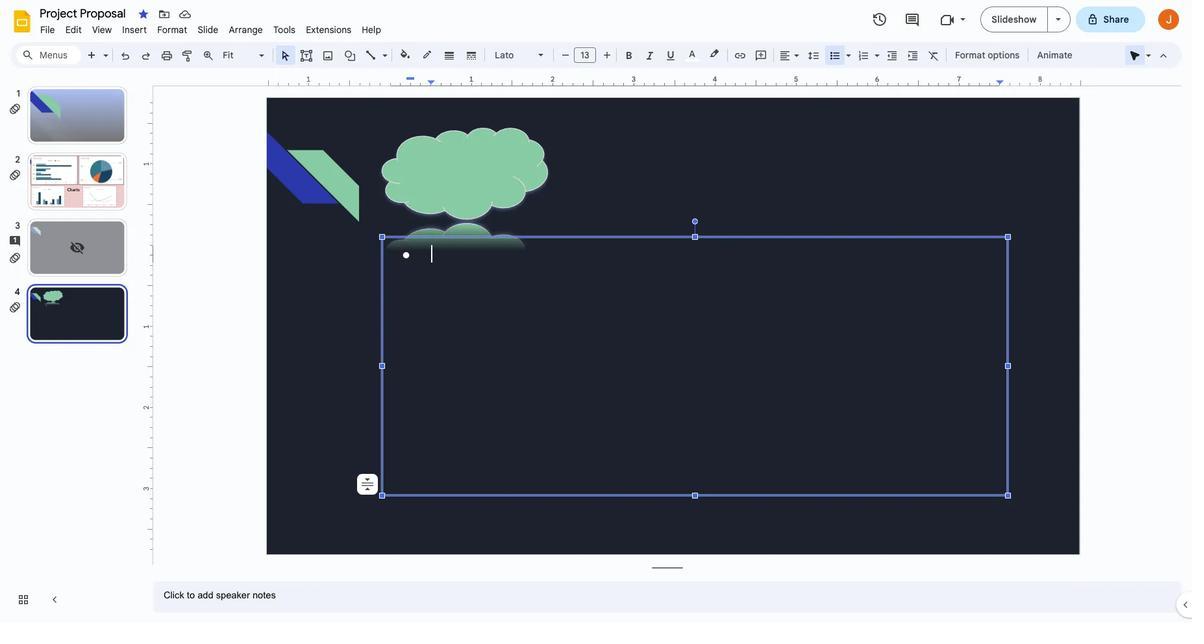 Task type: describe. For each thing, give the bounding box(es) containing it.
insert menu item
[[117, 22, 152, 38]]

animate button
[[1031, 45, 1078, 65]]

view
[[92, 24, 112, 36]]

format for format options
[[955, 49, 985, 61]]

shrink text on overflow image
[[358, 476, 377, 494]]

format options button
[[949, 45, 1025, 65]]

format menu item
[[152, 22, 192, 38]]

line & paragraph spacing image
[[806, 46, 821, 64]]

menu bar banner
[[0, 0, 1192, 624]]

extensions
[[306, 24, 351, 36]]

arrange menu item
[[224, 22, 268, 38]]

edit menu item
[[60, 22, 87, 38]]

highlight color image
[[707, 46, 721, 62]]

presentation options image
[[1055, 18, 1061, 21]]

tools
[[273, 24, 295, 36]]

help
[[362, 24, 381, 36]]

slide
[[198, 24, 218, 36]]

format options
[[955, 49, 1020, 61]]

select line image
[[379, 47, 388, 51]]

Star checkbox
[[134, 5, 153, 23]]

edit
[[65, 24, 82, 36]]

arrange
[[229, 24, 263, 36]]

options
[[988, 49, 1020, 61]]

tools menu item
[[268, 22, 301, 38]]

share
[[1103, 14, 1129, 25]]

Font size field
[[574, 47, 601, 66]]

Menus field
[[16, 46, 81, 64]]

view menu item
[[87, 22, 117, 38]]

file
[[40, 24, 55, 36]]

lato
[[495, 49, 514, 61]]

new slide with layout image
[[100, 47, 108, 51]]

mode and view toolbar
[[1124, 42, 1174, 68]]

left margin image
[[267, 76, 394, 86]]



Task type: vqa. For each thing, say whether or not it's contained in the screenshot.
the 'Title and body'
no



Task type: locate. For each thing, give the bounding box(es) containing it.
slideshow button
[[981, 6, 1048, 32]]

animate
[[1037, 49, 1072, 61]]

slideshow
[[992, 14, 1037, 25]]

help menu item
[[357, 22, 386, 38]]

1 vertical spatial format
[[955, 49, 985, 61]]

file menu item
[[35, 22, 60, 38]]

format
[[157, 24, 187, 36], [955, 49, 985, 61]]

menu bar
[[35, 17, 386, 38]]

share button
[[1075, 6, 1145, 32]]

Rename text field
[[35, 5, 133, 21]]

Zoom text field
[[221, 46, 257, 64]]

insert image image
[[320, 46, 335, 64]]

Zoom field
[[219, 46, 270, 65]]

live pointer settings image
[[1143, 47, 1151, 51]]

navigation
[[0, 73, 143, 624]]

application containing slideshow
[[0, 0, 1192, 624]]

border dash option
[[464, 46, 479, 64]]

menu bar inside "menu bar" banner
[[35, 17, 386, 38]]

bulleted list menu image
[[843, 47, 851, 51]]

shape image
[[342, 46, 357, 64]]

1 horizontal spatial format
[[955, 49, 985, 61]]

numbered list menu image
[[871, 47, 880, 51]]

fill color: transparent image
[[398, 46, 413, 63]]

application
[[0, 0, 1192, 624]]

font list. lato selected. option
[[495, 46, 530, 64]]

format inside format menu item
[[157, 24, 187, 36]]

0 vertical spatial format
[[157, 24, 187, 36]]

format left slide
[[157, 24, 187, 36]]

option
[[357, 475, 378, 495]]

menu bar containing file
[[35, 17, 386, 38]]

extensions menu item
[[301, 22, 357, 38]]

border weight option
[[442, 46, 457, 64]]

format inside format options button
[[955, 49, 985, 61]]

main toolbar
[[81, 0, 1079, 504]]

0 horizontal spatial format
[[157, 24, 187, 36]]

format left options
[[955, 49, 985, 61]]

text color image
[[685, 46, 699, 62]]

Font size text field
[[575, 47, 595, 63]]

border color: transparent image
[[420, 46, 435, 63]]

slide menu item
[[192, 22, 224, 38]]

right margin image
[[996, 76, 1079, 86]]

format for format
[[157, 24, 187, 36]]

insert
[[122, 24, 147, 36]]



